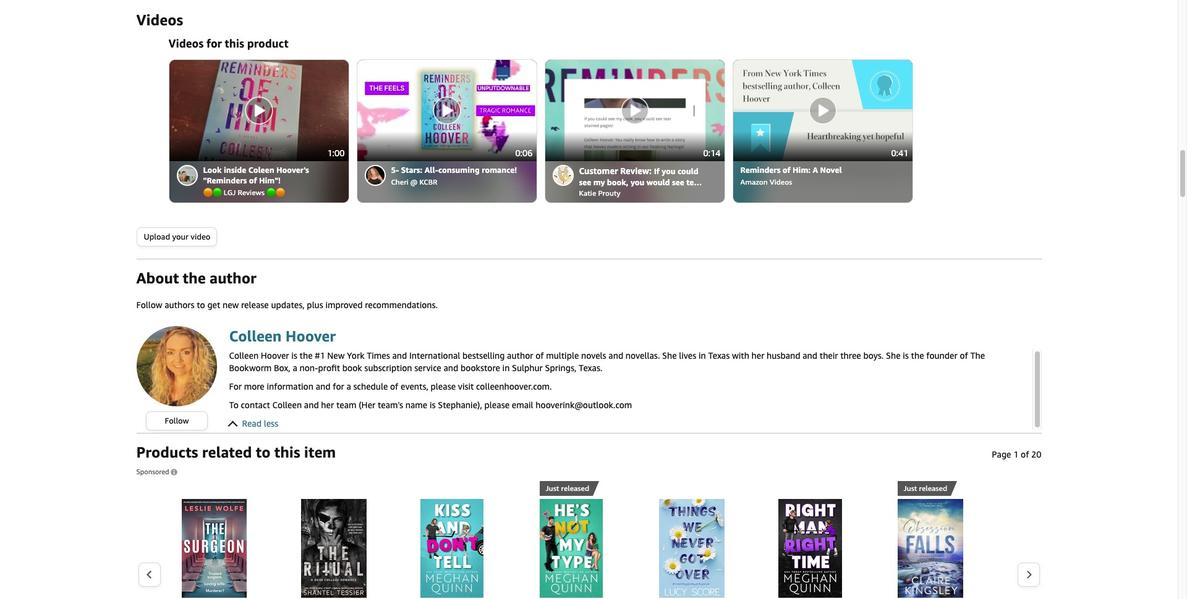 Task type: locate. For each thing, give the bounding box(es) containing it.
events,
[[401, 382, 429, 392]]

is down the colleen hoover
[[291, 351, 297, 361]]

1 vertical spatial author
[[507, 351, 534, 361]]

0 horizontal spatial to
[[197, 300, 205, 311]]

1 horizontal spatial please
[[485, 400, 510, 411]]

author up new
[[210, 270, 256, 287]]

1 vertical spatial to
[[256, 444, 271, 462]]

1 vertical spatial a
[[347, 382, 351, 392]]

1 just released link from the left
[[540, 482, 599, 497]]

she left lives
[[662, 351, 677, 361]]

reviews
[[238, 188, 265, 197]]

you
[[662, 166, 676, 176], [631, 178, 645, 187]]

0:14
[[704, 148, 721, 158]]

hoover up #1 on the bottom
[[286, 328, 336, 345]]

1 vertical spatial videos
[[169, 37, 204, 50]]

obsession falls: a small-town romance image
[[898, 500, 964, 599]]

next image
[[1026, 571, 1033, 580]]

stained
[[579, 188, 607, 198]]

for left product
[[207, 37, 222, 50]]

0 vertical spatial videos
[[136, 11, 183, 29]]

bookworm
[[229, 363, 272, 374]]

0:41
[[892, 148, 909, 158]]

please up to contact colleen and her team (her team's name is stephanie), please email hooverink@outlook.com
[[431, 382, 456, 392]]

to down read less at bottom left
[[256, 444, 271, 462]]

please down colleenhoover.com.
[[485, 400, 510, 411]]

1 horizontal spatial just released link
[[898, 482, 958, 497]]

just released link up the obsession falls: a small-town romance 'image'
[[898, 482, 958, 497]]

would
[[647, 178, 670, 187]]

0 horizontal spatial author
[[210, 270, 256, 287]]

customer
[[579, 166, 618, 176]]

in up colleenhoover.com.
[[503, 363, 510, 374]]

2 just from the left
[[904, 484, 918, 494]]

colleen inside colleen hoover is the #1 new york times and international bestselling author of multiple novels and novellas. she lives in texas with her husband and their three boys. she is the founder of the bookworm box, a non-profit book subscription service and bookstore in sulphur springs, texas.
[[229, 351, 259, 361]]

york
[[347, 351, 365, 361]]

author up sulphur
[[507, 351, 534, 361]]

1 see from the left
[[579, 178, 592, 187]]

0 horizontal spatial a
[[293, 363, 297, 374]]

release
[[241, 300, 269, 311]]

bestselling
[[463, 351, 505, 361]]

2 horizontal spatial is
[[903, 351, 909, 361]]

1 horizontal spatial she
[[886, 351, 901, 361]]

of right 1
[[1021, 450, 1030, 460]]

0 horizontal spatial released
[[561, 484, 589, 494]]

hoover inside colleen hoover is the #1 new york times and international bestselling author of multiple novels and novellas. she lives in texas with her husband and their three boys. she is the founder of the bookworm box, a non-profit book subscription service and bookstore in sulphur springs, texas.
[[261, 351, 289, 361]]

2 vertical spatial videos
[[770, 178, 793, 187]]

plus
[[307, 300, 323, 311]]

the surgeon: an utterly unputdownable and pulse-pounding psychological thriller packed with twists image
[[182, 500, 246, 599]]

products related to this item
[[136, 444, 336, 462]]

bookstore
[[461, 363, 500, 374]]

videos for videos for this product
[[169, 37, 204, 50]]

0 horizontal spatial follow
[[136, 300, 162, 311]]

1 horizontal spatial you
[[662, 166, 676, 176]]

1 horizontal spatial this
[[274, 444, 300, 462]]

see down could
[[672, 178, 685, 187]]

katie
[[579, 189, 596, 198]]

1 horizontal spatial see
[[672, 178, 685, 187]]

1 horizontal spatial just
[[904, 484, 918, 494]]

lgj
[[224, 188, 236, 197]]

katie prouty
[[579, 189, 621, 198]]

consuming
[[439, 165, 480, 175]]

get
[[207, 300, 220, 311]]

0 horizontal spatial for
[[207, 37, 222, 50]]

0 vertical spatial this
[[225, 37, 244, 50]]

author inside colleen hoover is the #1 new york times and international bestselling author of multiple novels and novellas. she lives in texas with her husband and their three boys. she is the founder of the bookworm box, a non-profit book subscription service and bookstore in sulphur springs, texas.
[[507, 351, 534, 361]]

2 just released link from the left
[[898, 482, 958, 497]]

texas.
[[579, 363, 603, 374]]

just released link up he's not my type image
[[540, 482, 599, 497]]

2 just released from the left
[[904, 484, 948, 494]]

colleen inside colleen hoover link
[[229, 328, 282, 345]]

0 vertical spatial hoover
[[286, 328, 336, 345]]

list containing just released
[[161, 482, 1017, 600]]

0:06 text field
[[512, 145, 537, 162]]

released up he's not my type image
[[561, 484, 589, 494]]

1 vertical spatial please
[[485, 400, 510, 411]]

previous image
[[146, 571, 152, 580]]

0 horizontal spatial is
[[291, 351, 297, 361]]

tear
[[687, 178, 702, 187]]

0 vertical spatial please
[[431, 382, 456, 392]]

things we never got over (knockemout book 1) image
[[659, 500, 725, 599]]

1 horizontal spatial just released
[[904, 484, 948, 494]]

0 vertical spatial follow
[[136, 300, 162, 311]]

follow up the products
[[165, 416, 189, 426]]

and down profit
[[316, 382, 331, 392]]

just released up the obsession falls: a small-town romance 'image'
[[904, 484, 948, 494]]

with
[[732, 351, 750, 361]]

1 vertical spatial colleen
[[229, 351, 259, 361]]

1 vertical spatial for
[[333, 382, 344, 392]]

her right with
[[752, 351, 765, 361]]

1 vertical spatial follow
[[165, 416, 189, 426]]

released up the obsession falls: a small-town romance 'image'
[[920, 484, 948, 494]]

she right "boys."
[[886, 351, 901, 361]]

to left get
[[197, 300, 205, 311]]

1 vertical spatial hoover
[[261, 351, 289, 361]]

list
[[161, 482, 1017, 600]]

a right box,
[[293, 363, 297, 374]]

hoover for colleen hoover is the #1 new york times and international bestselling author of multiple novels and novellas. she lives in texas with her husband and their three boys. she is the founder of the bookworm box, a non-profit book subscription service and bookstore in sulphur springs, texas.
[[261, 351, 289, 361]]

0 vertical spatial colleen
[[229, 328, 282, 345]]

just for the obsession falls: a small-town romance 'image''s 'just released' link
[[904, 484, 918, 494]]

follow down about at the left top
[[136, 300, 162, 311]]

0 horizontal spatial she
[[662, 351, 677, 361]]

schedule
[[353, 382, 388, 392]]

is right name
[[430, 400, 436, 411]]

and
[[392, 351, 407, 361], [609, 351, 624, 361], [803, 351, 818, 361], [444, 363, 459, 374], [316, 382, 331, 392], [304, 400, 319, 411]]

a
[[813, 165, 818, 175]]

book,
[[607, 178, 629, 187]]

you right if
[[662, 166, 676, 176]]

just released link for he's not my type image
[[540, 482, 599, 497]]

just released up he's not my type image
[[546, 484, 589, 494]]

author
[[210, 270, 256, 287], [507, 351, 534, 361]]

1 horizontal spatial released
[[920, 484, 948, 494]]

of left him:
[[783, 165, 791, 175]]

1 horizontal spatial in
[[699, 351, 706, 361]]

1 horizontal spatial to
[[256, 444, 271, 462]]

visit
[[458, 382, 474, 392]]

of up 'reviews'
[[249, 176, 257, 186]]

videos for videos
[[136, 11, 183, 29]]

0 vertical spatial her
[[752, 351, 765, 361]]

and down "international"
[[444, 363, 459, 374]]

1 horizontal spatial her
[[752, 351, 765, 361]]

0 horizontal spatial you
[[631, 178, 645, 187]]

just released for he's not my type image
[[546, 484, 589, 494]]

colleen down release
[[229, 328, 282, 345]]

of
[[783, 165, 791, 175], [249, 176, 257, 186], [536, 351, 544, 361], [960, 351, 968, 361], [390, 382, 399, 392], [1021, 450, 1030, 460]]

5-
[[391, 165, 399, 175]]

in
[[699, 351, 706, 361], [503, 363, 510, 374]]

recommendations.
[[365, 300, 438, 311]]

a up team
[[347, 382, 351, 392]]

of up team's
[[390, 382, 399, 392]]

🟠🟢 LGJ Reviews 🟢🟠 text field
[[203, 186, 330, 198]]

multiple
[[546, 351, 579, 361]]

this
[[225, 37, 244, 50], [274, 444, 300, 462]]

videos
[[136, 11, 183, 29], [169, 37, 204, 50], [770, 178, 793, 187]]

0 vertical spatial author
[[210, 270, 256, 287]]

authors
[[165, 300, 195, 311]]

for up team
[[333, 382, 344, 392]]

hoover
[[286, 328, 336, 345], [261, 351, 289, 361]]

0 vertical spatial a
[[293, 363, 297, 374]]

1 just released from the left
[[546, 484, 589, 494]]

1 horizontal spatial author
[[507, 351, 534, 361]]

this left product
[[225, 37, 244, 50]]

stephanie),
[[438, 400, 482, 411]]

you down review:
[[631, 178, 645, 187]]

team's
[[378, 400, 403, 411]]

cheri
[[391, 178, 409, 187]]

1 vertical spatial this
[[274, 444, 300, 462]]

0:14 text field
[[700, 145, 725, 162]]

this left the item
[[274, 444, 300, 462]]

draw image
[[228, 422, 237, 431]]

her
[[752, 351, 765, 361], [321, 400, 334, 411]]

subscription
[[365, 363, 412, 374]]

if
[[654, 166, 660, 176]]

the up authors
[[183, 270, 206, 287]]

(her
[[359, 400, 376, 411]]

1 horizontal spatial follow
[[165, 416, 189, 426]]

0:41 text field
[[888, 145, 913, 162]]

0 horizontal spatial her
[[321, 400, 334, 411]]

0 horizontal spatial see
[[579, 178, 592, 187]]

colleen down information
[[272, 400, 302, 411]]

see up katie
[[579, 178, 592, 187]]

is
[[291, 351, 297, 361], [903, 351, 909, 361], [430, 400, 436, 411]]

follow
[[136, 300, 162, 311], [165, 416, 189, 426]]

0 horizontal spatial just
[[546, 484, 559, 494]]

their
[[820, 351, 838, 361]]

0 vertical spatial in
[[699, 351, 706, 361]]

0 horizontal spatial just released link
[[540, 482, 599, 497]]

0 horizontal spatial this
[[225, 37, 244, 50]]

is right "boys."
[[903, 351, 909, 361]]

1 released from the left
[[561, 484, 589, 494]]

for
[[229, 382, 242, 392]]

the up non-
[[300, 351, 313, 361]]

colleen
[[229, 328, 282, 345], [229, 351, 259, 361], [272, 400, 302, 411]]

1 just from the left
[[546, 484, 559, 494]]

0 vertical spatial for
[[207, 37, 222, 50]]

novels
[[581, 351, 607, 361]]

just
[[546, 484, 559, 494], [904, 484, 918, 494]]

and left their
[[803, 351, 818, 361]]

colleen hoover
[[229, 328, 336, 345]]

the left the "founder" in the right of the page
[[911, 351, 924, 361]]

colleen for colleen hoover
[[229, 328, 282, 345]]

in right lives
[[699, 351, 706, 361]]

0 horizontal spatial just released
[[546, 484, 589, 494]]

just released link
[[540, 482, 599, 497], [898, 482, 958, 497]]

he's not my type image
[[540, 500, 603, 599]]

0 vertical spatial you
[[662, 166, 676, 176]]

prouty
[[598, 189, 621, 198]]

item
[[304, 444, 336, 462]]

page 1 of 20
[[992, 450, 1042, 460]]

0 vertical spatial to
[[197, 300, 205, 311]]

colleen for colleen hoover is the #1 new york times and international bestselling author of multiple novels and novellas. she lives in texas with her husband and their three boys. she is the founder of the bookworm box, a non-profit book subscription service and bookstore in sulphur springs, texas.
[[229, 351, 259, 361]]

1 vertical spatial her
[[321, 400, 334, 411]]

kcbr
[[420, 178, 438, 187]]

to for authors
[[197, 300, 205, 311]]

2 released from the left
[[920, 484, 948, 494]]

upload your video
[[144, 232, 211, 242]]

her inside colleen hoover is the #1 new york times and international bestselling author of multiple novels and novellas. she lives in texas with her husband and their three boys. she is the founder of the bookworm box, a non-profit book subscription service and bookstore in sulphur springs, texas.
[[752, 351, 765, 361]]

colleen up bookworm
[[229, 351, 259, 361]]

amazon
[[741, 178, 768, 187]]

hoover up box,
[[261, 351, 289, 361]]

her left team
[[321, 400, 334, 411]]

romance!
[[482, 165, 517, 175]]

0 horizontal spatial in
[[503, 363, 510, 374]]



Task type: describe. For each thing, give the bounding box(es) containing it.
follow for follow authors to get new release updates, plus improved recommendations.
[[136, 300, 162, 311]]

pages!
[[609, 188, 634, 198]]

if you could see my book, you would see tear stained pages!
[[579, 166, 702, 198]]

my
[[594, 178, 605, 187]]

email
[[512, 400, 534, 411]]

released for he's not my type image
[[561, 484, 589, 494]]

non-
[[300, 363, 318, 374]]

5- stars:  all-consuming romance! cheri @ kcbr
[[391, 165, 517, 187]]

sulphur
[[512, 363, 543, 374]]

1 she from the left
[[662, 351, 677, 361]]

🟠🟢
[[203, 188, 222, 197]]

profit
[[318, 363, 340, 374]]

updates,
[[271, 300, 305, 311]]

upload
[[144, 232, 170, 242]]

follow link
[[146, 413, 207, 431]]

review:
[[621, 166, 652, 176]]

1:00
[[327, 148, 345, 158]]

20
[[1032, 450, 1042, 460]]

new
[[223, 300, 239, 311]]

service
[[415, 363, 442, 374]]

"reminders
[[203, 176, 247, 186]]

sponsored
[[136, 468, 171, 476]]

inside
[[224, 165, 246, 175]]

Cheri @ KCBR text field
[[391, 176, 518, 188]]

right man, right time image
[[778, 500, 842, 599]]

information
[[267, 382, 314, 392]]

your
[[172, 232, 189, 242]]

to
[[229, 400, 239, 411]]

read
[[242, 419, 262, 429]]

lives
[[679, 351, 697, 361]]

video widget card image
[[545, 60, 725, 161]]

2 see from the left
[[672, 178, 685, 187]]

this inside list
[[225, 37, 244, 50]]

customer review:
[[579, 166, 654, 176]]

2 she from the left
[[886, 351, 901, 361]]

him"!
[[259, 176, 281, 186]]

novel
[[820, 165, 842, 175]]

sponsored link
[[136, 461, 178, 478]]

just released link for the obsession falls: a small-town romance 'image'
[[898, 482, 958, 497]]

of inside reminders of him: a novel amazon videos
[[783, 165, 791, 175]]

videos for this product list
[[161, 36, 1017, 272]]

just for 'just released' link associated with he's not my type image
[[546, 484, 559, 494]]

texas
[[709, 351, 730, 361]]

about the author
[[136, 270, 256, 287]]

products
[[136, 444, 198, 462]]

and up subscription
[[392, 351, 407, 361]]

2 horizontal spatial the
[[911, 351, 924, 361]]

Katie Prouty text field
[[579, 187, 706, 199]]

hooverink@outlook.com
[[536, 400, 632, 411]]

reminders
[[741, 165, 781, 175]]

1 horizontal spatial the
[[300, 351, 313, 361]]

1
[[1014, 450, 1019, 460]]

hoover for colleen hoover
[[286, 328, 336, 345]]

0 horizontal spatial the
[[183, 270, 206, 287]]

the ritual: a dark college romance image
[[301, 500, 367, 599]]

videos inside reminders of him: a novel amazon videos
[[770, 178, 793, 187]]

contact
[[241, 400, 270, 411]]

springs,
[[545, 363, 577, 374]]

1 vertical spatial in
[[503, 363, 510, 374]]

international
[[409, 351, 460, 361]]

#1
[[315, 351, 325, 361]]

reminders of him: a novel amazon videos
[[741, 165, 842, 187]]

and down information
[[304, 400, 319, 411]]

Amazon Videos text field
[[741, 176, 905, 188]]

less
[[264, 419, 278, 429]]

three
[[841, 351, 861, 361]]

🟢🟠
[[267, 188, 285, 197]]

1 horizontal spatial for
[[333, 382, 344, 392]]

and right 'novels'
[[609, 351, 624, 361]]

video
[[191, 232, 211, 242]]

stars:
[[401, 165, 423, 175]]

related
[[202, 444, 252, 462]]

kiss and don't tell image
[[420, 500, 484, 599]]

product
[[247, 37, 289, 50]]

him:
[[793, 165, 811, 175]]

released for the obsession falls: a small-town romance 'image'
[[920, 484, 948, 494]]

hoover's
[[276, 165, 309, 175]]

page
[[992, 450, 1012, 460]]

follow for follow
[[165, 416, 189, 426]]

0 horizontal spatial please
[[431, 382, 456, 392]]

new
[[327, 351, 345, 361]]

0:06
[[516, 148, 533, 158]]

husband
[[767, 351, 801, 361]]

times
[[367, 351, 390, 361]]

a inside colleen hoover is the #1 new york times and international bestselling author of multiple novels and novellas. she lives in texas with her husband and their three boys. she is the founder of the bookworm box, a non-profit book subscription service and bookstore in sulphur springs, texas.
[[293, 363, 297, 374]]

1 horizontal spatial is
[[430, 400, 436, 411]]

name
[[406, 400, 428, 411]]

to contact colleen and her team (her team's name is stephanie), please email hooverink@outlook.com
[[229, 400, 632, 411]]

of left the
[[960, 351, 968, 361]]

for inside videos for this product list
[[207, 37, 222, 50]]

of inside look inside coleen hoover's "reminders of him"! 🟠🟢 lgj reviews 🟢🟠
[[249, 176, 257, 186]]

coleen
[[249, 165, 274, 175]]

of up sulphur
[[536, 351, 544, 361]]

improved
[[326, 300, 363, 311]]

1:00 text field
[[324, 145, 349, 162]]

2 vertical spatial colleen
[[272, 400, 302, 411]]

for more information and for a schedule of events, please visit colleenhoover.com.
[[229, 382, 552, 392]]

just released for the obsession falls: a small-town romance 'image'
[[904, 484, 948, 494]]

to for related
[[256, 444, 271, 462]]

novellas.
[[626, 351, 660, 361]]

1 vertical spatial you
[[631, 178, 645, 187]]

could
[[678, 166, 699, 176]]

all-
[[425, 165, 439, 175]]

colleen hoover is the #1 new york times and international bestselling author of multiple novels and novellas. she lives in texas with her husband and their three boys. she is the founder of the bookworm box, a non-profit book subscription service and bookstore in sulphur springs, texas.
[[229, 351, 985, 374]]

upload your video link
[[137, 228, 217, 246]]

1 horizontal spatial a
[[347, 382, 351, 392]]

boys.
[[864, 351, 884, 361]]



Task type: vqa. For each thing, say whether or not it's contained in the screenshot.
left the her
yes



